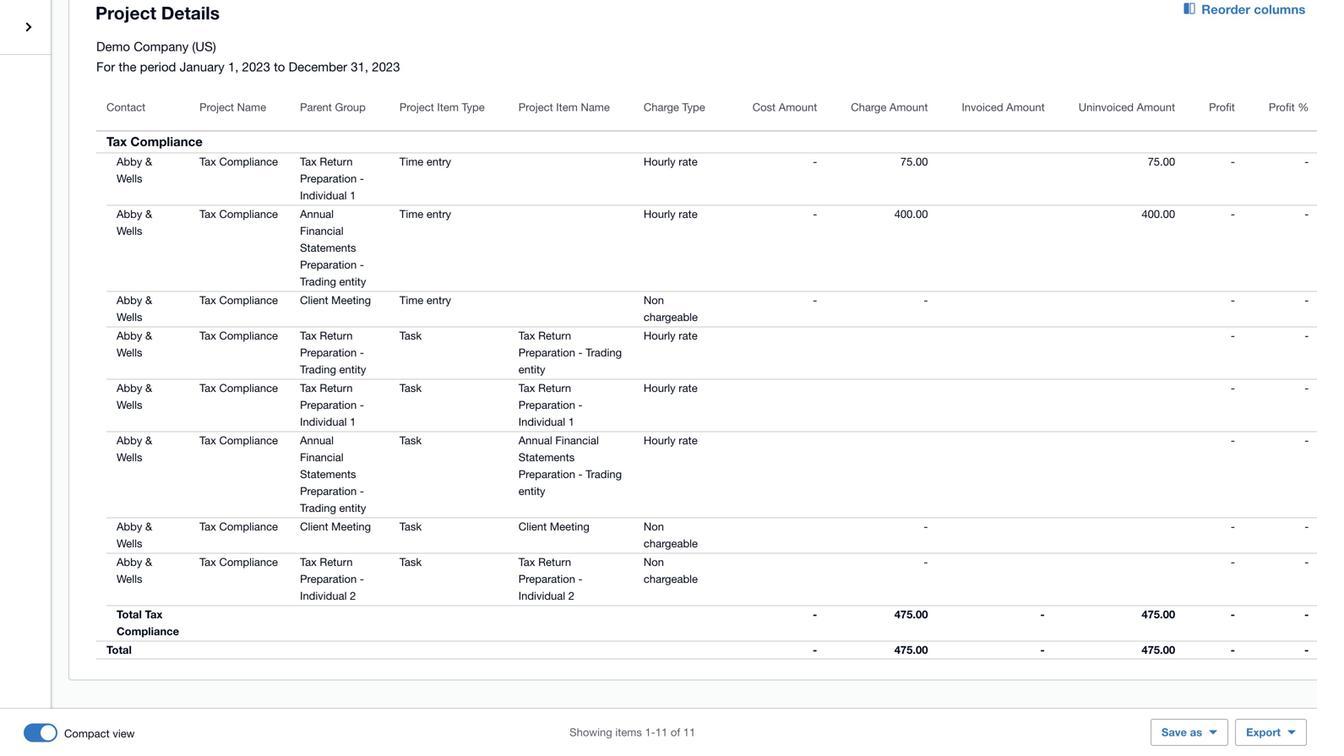 Task type: locate. For each thing, give the bounding box(es) containing it.
2 time from the top
[[400, 207, 424, 221]]

0 horizontal spatial 75.00
[[901, 155, 928, 168]]

1 11 from the left
[[656, 726, 668, 739]]

2 entry from the top
[[427, 207, 451, 221]]

1 non from the top
[[644, 294, 664, 307]]

1 hourly from the top
[[644, 155, 676, 168]]

annual for time entry
[[300, 207, 334, 221]]

contact button
[[96, 90, 189, 131]]

entity
[[339, 275, 366, 288], [339, 363, 366, 376], [519, 363, 546, 376], [519, 485, 546, 498], [339, 502, 366, 515]]

2 charge from the left
[[851, 101, 887, 114]]

0 horizontal spatial profit
[[1209, 101, 1235, 114]]

2 profit from the left
[[1269, 101, 1295, 114]]

trading
[[300, 275, 336, 288], [586, 346, 622, 359], [300, 363, 336, 376], [586, 468, 622, 481], [300, 502, 336, 515]]

reorder
[[1202, 2, 1251, 17]]

non for client meeting
[[644, 520, 664, 533]]

3 time from the top
[[400, 294, 424, 307]]

export button
[[1236, 719, 1307, 746]]

showing items 1-11 of 11
[[570, 726, 696, 739]]

1 for time entry
[[350, 189, 356, 202]]

1 horizontal spatial name
[[581, 101, 610, 114]]

period
[[140, 59, 176, 74]]

1 2 from the left
[[350, 589, 356, 603]]

type inside charge type button
[[682, 101, 705, 114]]

uninvoiced
[[1079, 101, 1134, 114]]

3 hourly from the top
[[644, 329, 676, 342]]

1 entry from the top
[[427, 155, 451, 168]]

amount for charge amount
[[890, 101, 928, 114]]

5 hourly rate from the top
[[644, 434, 698, 447]]

time for annual financial statements preparation - trading entity
[[400, 207, 424, 221]]

2023 right 1,
[[242, 59, 270, 74]]

2 non from the top
[[644, 520, 664, 533]]

tax return preparation - trading entity
[[300, 329, 366, 376], [519, 329, 622, 376]]

1 task from the top
[[400, 329, 422, 342]]

2 chargeable from the top
[[644, 537, 698, 550]]

2 vertical spatial non chargeable
[[644, 556, 698, 586]]

3 non chargeable from the top
[[644, 556, 698, 586]]

total inside total tax compliance
[[117, 608, 142, 621]]

statements for time entry
[[300, 241, 356, 254]]

profit inside profit button
[[1209, 101, 1235, 114]]

1 horizontal spatial 75.00
[[1148, 155, 1176, 168]]

5 hourly from the top
[[644, 434, 676, 447]]

project
[[200, 101, 234, 114], [400, 101, 434, 114], [519, 101, 553, 114]]

return
[[320, 155, 353, 168], [320, 329, 353, 342], [538, 329, 571, 342], [320, 382, 353, 395], [538, 382, 571, 395], [320, 556, 353, 569], [538, 556, 571, 569]]

reorder columns button
[[1171, 0, 1318, 26]]

2 vertical spatial financial
[[300, 451, 344, 464]]

4 rate from the top
[[679, 382, 698, 395]]

0 horizontal spatial 2
[[350, 589, 356, 603]]

amount right the cost
[[779, 101, 817, 114]]

project inside button
[[400, 101, 434, 114]]

2 tax return preparation - trading entity from the left
[[519, 329, 622, 376]]

1 profit from the left
[[1209, 101, 1235, 114]]

1 vertical spatial statements
[[519, 451, 575, 464]]

0 horizontal spatial item
[[437, 101, 459, 114]]

charge for charge type
[[644, 101, 679, 114]]

annual financial statements preparation - trading entity
[[300, 207, 366, 288], [300, 434, 366, 515], [519, 434, 622, 498]]

1 vertical spatial non chargeable
[[644, 520, 698, 550]]

2 time entry from the top
[[400, 207, 451, 221]]

2023
[[242, 59, 270, 74], [372, 59, 400, 74]]

1 vertical spatial total
[[106, 644, 132, 657]]

1 time from the top
[[400, 155, 424, 168]]

parent group
[[300, 101, 366, 114]]

1 horizontal spatial project
[[400, 101, 434, 114]]

3 task from the top
[[400, 434, 422, 447]]

meeting
[[331, 294, 371, 307], [331, 520, 371, 533], [550, 520, 590, 533]]

hourly rate for tax return preparation - individual 1
[[644, 382, 698, 395]]

individual for hourly rate
[[300, 189, 347, 202]]

6 abby & wells from the top
[[117, 434, 152, 464]]

time entry
[[400, 155, 451, 168], [400, 207, 451, 221], [400, 294, 451, 307]]

profit %
[[1269, 101, 1309, 114]]

1 horizontal spatial 2
[[569, 589, 575, 603]]

0 vertical spatial non
[[644, 294, 664, 307]]

0 horizontal spatial name
[[237, 101, 266, 114]]

amount for uninvoiced amount
[[1137, 101, 1176, 114]]

0 horizontal spatial charge
[[644, 101, 679, 114]]

1 horizontal spatial 11
[[683, 726, 696, 739]]

tax return preparation - individual 1 for task
[[300, 382, 364, 428]]

2 horizontal spatial project
[[519, 101, 553, 114]]

0 vertical spatial time
[[400, 155, 424, 168]]

2 11 from the left
[[683, 726, 696, 739]]

type
[[462, 101, 485, 114], [682, 101, 705, 114]]

2 abby & wells from the top
[[117, 207, 152, 237]]

0 horizontal spatial tax return preparation - trading entity
[[300, 329, 366, 376]]

1 horizontal spatial tax return preparation - trading entity
[[519, 329, 622, 376]]

0 vertical spatial total
[[117, 608, 142, 621]]

december
[[289, 59, 347, 74]]

3 project from the left
[[519, 101, 553, 114]]

client meeting for task
[[300, 520, 371, 533]]

1 vertical spatial chargeable
[[644, 537, 698, 550]]

non for tax return preparation - individual 2
[[644, 556, 664, 569]]

11 left of in the right of the page
[[656, 726, 668, 739]]

2 name from the left
[[581, 101, 610, 114]]

1,
[[228, 59, 239, 74]]

invoiced amount
[[962, 101, 1045, 114]]

columns
[[1254, 2, 1306, 17]]

entry for -
[[427, 155, 451, 168]]

task for client meeting
[[400, 520, 422, 533]]

item for name
[[556, 101, 578, 114]]

0 vertical spatial financial
[[300, 224, 344, 237]]

tax inside total tax compliance
[[145, 608, 163, 621]]

2 abby from the top
[[117, 207, 142, 221]]

project item type button
[[389, 90, 509, 131]]

2 type from the left
[[682, 101, 705, 114]]

rate
[[679, 155, 698, 168], [679, 207, 698, 221], [679, 329, 698, 342], [679, 382, 698, 395], [679, 434, 698, 447]]

475.00
[[895, 608, 928, 621], [1142, 608, 1176, 621], [895, 644, 928, 657], [1142, 644, 1176, 657]]

1 name from the left
[[237, 101, 266, 114]]

0 vertical spatial statements
[[300, 241, 356, 254]]

3 entry from the top
[[427, 294, 451, 307]]

task for annual financial statements preparation - trading entity
[[400, 434, 422, 447]]

2 non chargeable from the top
[[644, 520, 698, 550]]

hourly
[[644, 155, 676, 168], [644, 207, 676, 221], [644, 329, 676, 342], [644, 382, 676, 395], [644, 434, 676, 447]]

individual
[[300, 189, 347, 202], [300, 415, 347, 428], [519, 415, 565, 428], [300, 589, 347, 603], [519, 589, 565, 603]]

4 hourly rate from the top
[[644, 382, 698, 395]]

&
[[145, 155, 152, 168], [145, 207, 152, 221], [145, 294, 152, 307], [145, 329, 152, 342], [145, 382, 152, 395], [145, 434, 152, 447], [145, 520, 152, 533], [145, 556, 152, 569]]

amount left invoiced
[[890, 101, 928, 114]]

annual financial statements preparation - trading entity for time entry
[[300, 207, 366, 288]]

8 & from the top
[[145, 556, 152, 569]]

project for project name
[[200, 101, 234, 114]]

1 vertical spatial non
[[644, 520, 664, 533]]

3 rate from the top
[[679, 329, 698, 342]]

non chargeable for client meeting
[[644, 520, 698, 550]]

hourly for tax return preparation - trading entity
[[644, 329, 676, 342]]

0 horizontal spatial 11
[[656, 726, 668, 739]]

entry for preparation
[[427, 207, 451, 221]]

save
[[1162, 726, 1187, 739]]

abby
[[117, 155, 142, 168], [117, 207, 142, 221], [117, 294, 142, 307], [117, 329, 142, 342], [117, 382, 142, 395], [117, 434, 142, 447], [117, 520, 142, 533], [117, 556, 142, 569]]

0 vertical spatial chargeable
[[644, 311, 698, 324]]

1 item from the left
[[437, 101, 459, 114]]

profit left %
[[1269, 101, 1295, 114]]

profit inside profit % button
[[1269, 101, 1295, 114]]

client meeting
[[300, 294, 371, 307], [300, 520, 371, 533], [519, 520, 590, 533]]

tax
[[106, 134, 127, 149], [200, 155, 216, 168], [300, 155, 317, 168], [200, 207, 216, 221], [200, 294, 216, 307], [200, 329, 216, 342], [300, 329, 317, 342], [519, 329, 535, 342], [200, 382, 216, 395], [300, 382, 317, 395], [519, 382, 535, 395], [200, 434, 216, 447], [200, 520, 216, 533], [200, 556, 216, 569], [300, 556, 317, 569], [519, 556, 535, 569], [145, 608, 163, 621]]

the
[[119, 59, 136, 74]]

1 type from the left
[[462, 101, 485, 114]]

charge
[[644, 101, 679, 114], [851, 101, 887, 114]]

-
[[813, 155, 817, 168], [1231, 155, 1235, 168], [1305, 155, 1309, 168], [360, 172, 364, 185], [813, 207, 817, 221], [1231, 207, 1235, 221], [1305, 207, 1309, 221], [360, 258, 364, 271], [813, 294, 817, 307], [924, 294, 928, 307], [1231, 294, 1235, 307], [1305, 294, 1309, 307], [1231, 329, 1235, 342], [1305, 329, 1309, 342], [360, 346, 364, 359], [579, 346, 583, 359], [1231, 382, 1235, 395], [1305, 382, 1309, 395], [360, 398, 364, 412], [579, 398, 583, 412], [1231, 434, 1235, 447], [1305, 434, 1309, 447], [579, 468, 583, 481], [360, 485, 364, 498], [924, 520, 928, 533], [1231, 520, 1235, 533], [1305, 520, 1309, 533], [924, 556, 928, 569], [1231, 556, 1235, 569], [1305, 556, 1309, 569], [360, 573, 364, 586], [579, 573, 583, 586], [813, 608, 817, 621], [1041, 608, 1045, 621], [1231, 608, 1235, 621], [1305, 608, 1309, 621], [813, 644, 817, 657], [1041, 644, 1045, 657], [1231, 644, 1235, 657], [1305, 644, 1309, 657]]

1 2023 from the left
[[242, 59, 270, 74]]

amount inside button
[[779, 101, 817, 114]]

entry
[[427, 155, 451, 168], [427, 207, 451, 221], [427, 294, 451, 307]]

2 amount from the left
[[890, 101, 928, 114]]

1 horizontal spatial profit
[[1269, 101, 1295, 114]]

0 vertical spatial non chargeable
[[644, 294, 698, 324]]

preparation
[[300, 172, 357, 185], [300, 258, 357, 271], [300, 346, 357, 359], [519, 346, 575, 359], [300, 398, 357, 412], [519, 398, 575, 412], [519, 468, 575, 481], [300, 485, 357, 498], [300, 573, 357, 586], [519, 573, 575, 586]]

7 abby from the top
[[117, 520, 142, 533]]

2 item from the left
[[556, 101, 578, 114]]

1 charge from the left
[[644, 101, 679, 114]]

2 wells from the top
[[117, 224, 142, 237]]

tax compliance
[[106, 134, 203, 149], [200, 155, 278, 168], [200, 207, 278, 221], [200, 294, 278, 307], [200, 329, 278, 342], [200, 382, 278, 395], [200, 434, 278, 447], [200, 520, 278, 533], [200, 556, 278, 569]]

0 horizontal spatial tax return preparation - individual 2
[[300, 556, 364, 603]]

uninvoiced amount button
[[1055, 90, 1186, 131]]

1 horizontal spatial type
[[682, 101, 705, 114]]

75.00
[[901, 155, 928, 168], [1148, 155, 1176, 168]]

2 vertical spatial time
[[400, 294, 424, 307]]

name down 1,
[[237, 101, 266, 114]]

5 abby from the top
[[117, 382, 142, 395]]

profit left profit % button
[[1209, 101, 1235, 114]]

3 time entry from the top
[[400, 294, 451, 307]]

1 vertical spatial time
[[400, 207, 424, 221]]

0 horizontal spatial project
[[200, 101, 234, 114]]

1 amount from the left
[[779, 101, 817, 114]]

1 & from the top
[[145, 155, 152, 168]]

1 chargeable from the top
[[644, 311, 698, 324]]

non
[[644, 294, 664, 307], [644, 520, 664, 533], [644, 556, 664, 569]]

name left charge type at the top
[[581, 101, 610, 114]]

statements
[[300, 241, 356, 254], [519, 451, 575, 464], [300, 468, 356, 481]]

0 vertical spatial entry
[[427, 155, 451, 168]]

annual
[[300, 207, 334, 221], [300, 434, 334, 447], [519, 434, 552, 447]]

1 abby from the top
[[117, 155, 142, 168]]

non chargeable
[[644, 294, 698, 324], [644, 520, 698, 550], [644, 556, 698, 586]]

2 & from the top
[[145, 207, 152, 221]]

amount for cost amount
[[779, 101, 817, 114]]

0 horizontal spatial type
[[462, 101, 485, 114]]

1 vertical spatial entry
[[427, 207, 451, 221]]

time
[[400, 155, 424, 168], [400, 207, 424, 221], [400, 294, 424, 307]]

2 vertical spatial non
[[644, 556, 664, 569]]

name
[[237, 101, 266, 114], [581, 101, 610, 114]]

1 project from the left
[[200, 101, 234, 114]]

chargeable for tax return preparation - individual 2
[[644, 573, 698, 586]]

400.00
[[895, 207, 928, 221], [1142, 207, 1176, 221]]

2 task from the top
[[400, 382, 422, 395]]

compliance
[[130, 134, 203, 149], [219, 155, 278, 168], [219, 207, 278, 221], [219, 294, 278, 307], [219, 329, 278, 342], [219, 382, 278, 395], [219, 434, 278, 447], [219, 520, 278, 533], [219, 556, 278, 569], [117, 625, 179, 638]]

1 time entry from the top
[[400, 155, 451, 168]]

2 vertical spatial entry
[[427, 294, 451, 307]]

tax return preparation - individual 2
[[300, 556, 364, 603], [519, 556, 583, 603]]

project inside button
[[200, 101, 234, 114]]

2 75.00 from the left
[[1148, 155, 1176, 168]]

task
[[400, 329, 422, 342], [400, 382, 422, 395], [400, 434, 422, 447], [400, 520, 422, 533], [400, 556, 422, 569]]

5 task from the top
[[400, 556, 422, 569]]

0 vertical spatial time entry
[[400, 155, 451, 168]]

uninvoiced amount
[[1079, 101, 1176, 114]]

11
[[656, 726, 668, 739], [683, 726, 696, 739]]

demo company (us) for the period january 1, 2023 to december 31, 2023
[[96, 39, 400, 74]]

statements for task
[[300, 468, 356, 481]]

75.00 down uninvoiced amount
[[1148, 155, 1176, 168]]

project for project item type
[[400, 101, 434, 114]]

4 task from the top
[[400, 520, 422, 533]]

1 75.00 from the left
[[901, 155, 928, 168]]

2 hourly from the top
[[644, 207, 676, 221]]

31,
[[351, 59, 369, 74]]

1 non chargeable from the top
[[644, 294, 698, 324]]

2
[[350, 589, 356, 603], [569, 589, 575, 603]]

%
[[1298, 101, 1309, 114]]

2 vertical spatial time entry
[[400, 294, 451, 307]]

0 horizontal spatial 400.00
[[895, 207, 928, 221]]

11 right of in the right of the page
[[683, 726, 696, 739]]

total
[[117, 608, 142, 621], [106, 644, 132, 657]]

tax return preparation - individual 1 for time entry
[[300, 155, 364, 202]]

client
[[300, 294, 328, 307], [300, 520, 328, 533], [519, 520, 547, 533]]

abby & wells
[[117, 155, 152, 185], [117, 207, 152, 237], [117, 294, 152, 324], [117, 329, 152, 359], [117, 382, 152, 412], [117, 434, 152, 464], [117, 520, 152, 550], [117, 556, 152, 586]]

company
[[134, 39, 189, 54]]

8 abby from the top
[[117, 556, 142, 569]]

4 amount from the left
[[1137, 101, 1176, 114]]

chargeable for client meeting
[[644, 537, 698, 550]]

financial
[[300, 224, 344, 237], [556, 434, 599, 447], [300, 451, 344, 464]]

1 horizontal spatial charge
[[851, 101, 887, 114]]

4 wells from the top
[[117, 346, 142, 359]]

1 hourly rate from the top
[[644, 155, 698, 168]]

individual for tax return preparation - individual 1
[[300, 415, 347, 428]]

1 400.00 from the left
[[895, 207, 928, 221]]

item
[[437, 101, 459, 114], [556, 101, 578, 114]]

75.00 down charge amount
[[901, 155, 928, 168]]

total for total
[[106, 644, 132, 657]]

demo
[[96, 39, 130, 54]]

2 vertical spatial chargeable
[[644, 573, 698, 586]]

1 horizontal spatial tax return preparation - individual 2
[[519, 556, 583, 603]]

3 hourly rate from the top
[[644, 329, 698, 342]]

3 amount from the left
[[1007, 101, 1045, 114]]

6 wells from the top
[[117, 451, 142, 464]]

1 horizontal spatial 400.00
[[1142, 207, 1176, 221]]

4 & from the top
[[145, 329, 152, 342]]

1 horizontal spatial 2023
[[372, 59, 400, 74]]

wells
[[117, 172, 142, 185], [117, 224, 142, 237], [117, 311, 142, 324], [117, 346, 142, 359], [117, 398, 142, 412], [117, 451, 142, 464], [117, 537, 142, 550], [117, 573, 142, 586]]

1 abby & wells from the top
[[117, 155, 152, 185]]

amount right invoiced
[[1007, 101, 1045, 114]]

2 vertical spatial statements
[[300, 468, 356, 481]]

view
[[113, 727, 135, 740]]

1 vertical spatial time entry
[[400, 207, 451, 221]]

project inside "button"
[[519, 101, 553, 114]]

name inside the project item name "button"
[[581, 101, 610, 114]]

2023 right "31,"
[[372, 59, 400, 74]]

1 for task
[[350, 415, 356, 428]]

amount right uninvoiced
[[1137, 101, 1176, 114]]

4 hourly from the top
[[644, 382, 676, 395]]

2 400.00 from the left
[[1142, 207, 1176, 221]]

2 project from the left
[[400, 101, 434, 114]]

profit
[[1209, 101, 1235, 114], [1269, 101, 1295, 114]]

client for time entry
[[300, 294, 328, 307]]

parent group button
[[290, 90, 389, 131]]

profit for profit %
[[1269, 101, 1295, 114]]

of
[[671, 726, 680, 739]]

5 rate from the top
[[679, 434, 698, 447]]

item inside button
[[437, 101, 459, 114]]

hourly rate for tax return preparation - trading entity
[[644, 329, 698, 342]]

reorder columns
[[1202, 2, 1306, 17]]

3 chargeable from the top
[[644, 573, 698, 586]]

1
[[350, 189, 356, 202], [350, 415, 356, 428], [569, 415, 575, 428]]

project item type
[[400, 101, 485, 114]]

0 horizontal spatial 2023
[[242, 59, 270, 74]]

item inside "button"
[[556, 101, 578, 114]]

3 non from the top
[[644, 556, 664, 569]]

1 horizontal spatial item
[[556, 101, 578, 114]]



Task type: vqa. For each thing, say whether or not it's contained in the screenshot.


Task type: describe. For each thing, give the bounding box(es) containing it.
rate for tax return preparation - individual 1
[[679, 382, 698, 395]]

january
[[180, 59, 225, 74]]

time entry for statements
[[400, 207, 451, 221]]

amount for invoiced amount
[[1007, 101, 1045, 114]]

project item name button
[[509, 90, 634, 131]]

cost amount
[[753, 101, 817, 114]]

financial for time entry
[[300, 224, 344, 237]]

financial for task
[[300, 451, 344, 464]]

4 abby & wells from the top
[[117, 329, 152, 359]]

Report title field
[[91, 0, 1144, 32]]

8 abby & wells from the top
[[117, 556, 152, 586]]

1 wells from the top
[[117, 172, 142, 185]]

save as button
[[1151, 719, 1229, 746]]

1 rate from the top
[[679, 155, 698, 168]]

items
[[616, 726, 642, 739]]

3 wells from the top
[[117, 311, 142, 324]]

1 vertical spatial financial
[[556, 434, 599, 447]]

project for project item name
[[519, 101, 553, 114]]

cost
[[753, 101, 776, 114]]

charge type button
[[634, 90, 729, 131]]

time for tax return preparation - individual 1
[[400, 155, 424, 168]]

charge amount
[[851, 101, 928, 114]]

export
[[1247, 726, 1281, 739]]

compact
[[64, 727, 110, 740]]

rate for tax return preparation - trading entity
[[679, 329, 698, 342]]

4 abby from the top
[[117, 329, 142, 342]]

invoiced amount button
[[938, 90, 1055, 131]]

2 rate from the top
[[679, 207, 698, 221]]

2 2 from the left
[[569, 589, 575, 603]]

client for task
[[300, 520, 328, 533]]

task for tax return preparation - individual 1
[[400, 382, 422, 395]]

2 2023 from the left
[[372, 59, 400, 74]]

1-
[[645, 726, 656, 739]]

2 hourly rate from the top
[[644, 207, 698, 221]]

save as
[[1162, 726, 1203, 739]]

non chargeable for tax return preparation - individual 2
[[644, 556, 698, 586]]

project item name
[[519, 101, 610, 114]]

annual financial statements preparation - trading entity for task
[[300, 434, 366, 515]]

1 tax return preparation - individual 2 from the left
[[300, 556, 364, 603]]

5 & from the top
[[145, 382, 152, 395]]

total tax compliance
[[117, 608, 179, 638]]

rate for annual financial statements preparation - trading entity
[[679, 434, 698, 447]]

2 tax return preparation - individual 2 from the left
[[519, 556, 583, 603]]

invoiced
[[962, 101, 1004, 114]]

group
[[335, 101, 366, 114]]

7 wells from the top
[[117, 537, 142, 550]]

report output element
[[96, 90, 1318, 660]]

charge amount button
[[828, 90, 938, 131]]

hourly rate for annual financial statements preparation - trading entity
[[644, 434, 698, 447]]

project name
[[200, 101, 266, 114]]

5 wells from the top
[[117, 398, 142, 412]]

type inside project item type button
[[462, 101, 485, 114]]

3 abby from the top
[[117, 294, 142, 307]]

for
[[96, 59, 115, 74]]

5 abby & wells from the top
[[117, 382, 152, 412]]

3 abby & wells from the top
[[117, 294, 152, 324]]

task for tax return preparation - trading entity
[[400, 329, 422, 342]]

7 abby & wells from the top
[[117, 520, 152, 550]]

(us)
[[192, 39, 216, 54]]

7 & from the top
[[145, 520, 152, 533]]

6 & from the top
[[145, 434, 152, 447]]

meeting for time entry
[[331, 294, 371, 307]]

hourly for tax return preparation - individual 1
[[644, 382, 676, 395]]

charge type
[[644, 101, 705, 114]]

profit % button
[[1246, 90, 1318, 131]]

profit for profit
[[1209, 101, 1235, 114]]

1 tax return preparation - trading entity from the left
[[300, 329, 366, 376]]

hourly for annual financial statements preparation - trading entity
[[644, 434, 676, 447]]

cost amount button
[[729, 90, 828, 131]]

8 wells from the top
[[117, 573, 142, 586]]

parent
[[300, 101, 332, 114]]

to
[[274, 59, 285, 74]]

3 & from the top
[[145, 294, 152, 307]]

profit button
[[1186, 90, 1246, 131]]

time for client meeting
[[400, 294, 424, 307]]

annual for task
[[300, 434, 334, 447]]

6 abby from the top
[[117, 434, 142, 447]]

charge for charge amount
[[851, 101, 887, 114]]

client meeting for time entry
[[300, 294, 371, 307]]

name inside project name button
[[237, 101, 266, 114]]

contact
[[106, 101, 146, 114]]

item for type
[[437, 101, 459, 114]]

time entry for preparation
[[400, 155, 451, 168]]

individual for tax return preparation - individual 2
[[300, 589, 347, 603]]

as
[[1190, 726, 1203, 739]]

compact view
[[64, 727, 135, 740]]

task for tax return preparation - individual 2
[[400, 556, 422, 569]]

total for total tax compliance
[[117, 608, 142, 621]]

meeting for task
[[331, 520, 371, 533]]

showing
[[570, 726, 612, 739]]

project name button
[[189, 90, 290, 131]]



